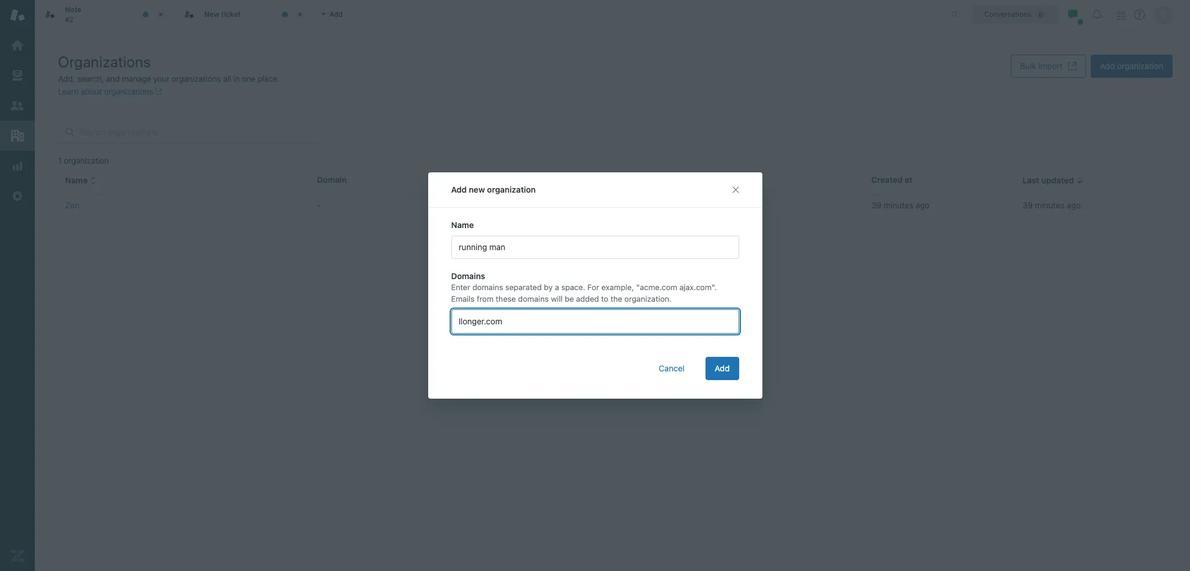 Task type: locate. For each thing, give the bounding box(es) containing it.
new
[[469, 185, 485, 195]]

1 vertical spatial add
[[451, 185, 467, 195]]

zendesk image
[[10, 549, 25, 564]]

1 horizontal spatial organization
[[487, 185, 536, 195]]

0 horizontal spatial domains
[[473, 283, 503, 292]]

1 vertical spatial name
[[451, 220, 474, 230]]

these
[[496, 294, 516, 303]]

1 vertical spatial organization
[[64, 156, 109, 165]]

organizations add, search, and manage your organizations all in one place.
[[58, 53, 280, 84]]

name inside add new organization dialog
[[451, 220, 474, 230]]

organization inside button
[[1117, 61, 1164, 71]]

1 horizontal spatial ago
[[1067, 200, 1081, 210]]

in
[[233, 74, 240, 84]]

add right the cancel
[[715, 363, 730, 373]]

organization right new
[[487, 185, 536, 195]]

0 horizontal spatial organization
[[64, 156, 109, 165]]

zen
[[65, 200, 79, 210]]

learn about organizations link
[[58, 86, 162, 96]]

cancel
[[659, 363, 685, 373]]

example,
[[602, 283, 634, 292]]

organization inside dialog
[[487, 185, 536, 195]]

1 minutes from the left
[[884, 200, 914, 210]]

place.
[[258, 74, 280, 84]]

0 vertical spatial organizations
[[172, 74, 221, 84]]

get help image
[[1135, 9, 1145, 20]]

note #2
[[65, 5, 81, 24]]

2 horizontal spatial organization
[[1117, 61, 1164, 71]]

0 vertical spatial organization
[[1117, 61, 1164, 71]]

1 horizontal spatial minutes
[[1035, 200, 1065, 210]]

search,
[[77, 74, 104, 84]]

add right import
[[1100, 61, 1115, 71]]

reporting image
[[10, 158, 25, 174]]

updated
[[1042, 175, 1074, 185]]

organization.
[[625, 294, 672, 303]]

1
[[58, 156, 62, 165]]

0 horizontal spatial -
[[317, 200, 321, 210]]

new ticket
[[204, 10, 241, 18]]

-
[[317, 200, 321, 210], [569, 200, 573, 210]]

2 vertical spatial organization
[[487, 185, 536, 195]]

domains
[[473, 283, 503, 292], [518, 294, 549, 303]]

domains up "from"
[[473, 283, 503, 292]]

0 horizontal spatial add
[[451, 185, 467, 195]]

organization
[[1117, 61, 1164, 71], [64, 156, 109, 165], [487, 185, 536, 195]]

organizations
[[58, 53, 151, 70]]

1 horizontal spatial 39
[[1023, 200, 1033, 210]]

1 vertical spatial domains
[[518, 294, 549, 303]]

39 minutes ago
[[872, 200, 930, 210], [1023, 200, 1081, 210]]

(opens in a new tab) image
[[153, 88, 162, 95]]

organization up name button
[[64, 156, 109, 165]]

ago
[[916, 200, 930, 210], [1067, 200, 1081, 210]]

1 ago from the left
[[916, 200, 930, 210]]

name inside button
[[65, 175, 88, 185]]

1 horizontal spatial name
[[451, 220, 474, 230]]

organization down get help icon
[[1117, 61, 1164, 71]]

customers image
[[10, 98, 25, 113]]

0 horizontal spatial minutes
[[884, 200, 914, 210]]

add new organization
[[451, 185, 536, 195]]

tab
[[35, 0, 174, 29]]

admin image
[[10, 189, 25, 204]]

1 horizontal spatial domains
[[518, 294, 549, 303]]

name
[[65, 175, 88, 185], [451, 220, 474, 230]]

by
[[544, 283, 553, 292]]

organizations left "all"
[[172, 74, 221, 84]]

organizations image
[[10, 128, 25, 143]]

1 horizontal spatial add
[[715, 363, 730, 373]]

import
[[1039, 61, 1063, 71]]

1 horizontal spatial -
[[569, 200, 573, 210]]

learn about organizations
[[58, 86, 153, 96]]

space.
[[561, 283, 585, 292]]

the
[[611, 294, 622, 303]]

zen link
[[65, 200, 79, 210]]

last updated
[[1023, 175, 1074, 185]]

minutes
[[884, 200, 914, 210], [1035, 200, 1065, 210]]

1 vertical spatial organizations
[[104, 86, 153, 96]]

organizations
[[172, 74, 221, 84], [104, 86, 153, 96]]

new ticket tab
[[174, 0, 313, 29]]

one
[[242, 74, 255, 84]]

add button
[[706, 357, 739, 380]]

name down '1 organization'
[[65, 175, 88, 185]]

domains
[[451, 271, 485, 281]]

0 horizontal spatial name
[[65, 175, 88, 185]]

your
[[153, 74, 170, 84]]

add left new
[[451, 185, 467, 195]]

0 vertical spatial add
[[1100, 61, 1115, 71]]

0 horizontal spatial 39
[[872, 200, 882, 210]]

0 vertical spatial domains
[[473, 283, 503, 292]]

manage
[[122, 74, 151, 84]]

2 horizontal spatial add
[[1100, 61, 1115, 71]]

2 vertical spatial add
[[715, 363, 730, 373]]

last
[[1023, 175, 1040, 185]]

domains down 'separated'
[[518, 294, 549, 303]]

None text field
[[458, 311, 506, 332]]

0 vertical spatial name
[[65, 175, 88, 185]]

39
[[872, 200, 882, 210], [1023, 200, 1033, 210]]

new
[[204, 10, 219, 18]]

domains enter domains separated by a space. for example, "acme.com ajax.com". emails from these domains will be added to the organization.
[[451, 271, 717, 303]]

close image
[[294, 9, 306, 20]]

tab containing note
[[35, 0, 174, 29]]

ticket
[[221, 10, 241, 18]]

get started image
[[10, 38, 25, 53]]

0 horizontal spatial ago
[[916, 200, 930, 210]]

organizations down manage
[[104, 86, 153, 96]]

1 horizontal spatial organizations
[[172, 74, 221, 84]]

add
[[1100, 61, 1115, 71], [451, 185, 467, 195], [715, 363, 730, 373]]

name down new
[[451, 220, 474, 230]]

1 horizontal spatial 39 minutes ago
[[1023, 200, 1081, 210]]

0 horizontal spatial 39 minutes ago
[[872, 200, 930, 210]]

1 - from the left
[[317, 200, 321, 210]]



Task type: vqa. For each thing, say whether or not it's contained in the screenshot.
'separated'
yes



Task type: describe. For each thing, give the bounding box(es) containing it.
be
[[565, 294, 574, 303]]

add,
[[58, 74, 75, 84]]

add new organization dialog
[[428, 173, 762, 399]]

views image
[[10, 68, 25, 83]]

and
[[106, 74, 120, 84]]

organization for add organization
[[1117, 61, 1164, 71]]

2 39 from the left
[[1023, 200, 1033, 210]]

zendesk support image
[[10, 8, 25, 23]]

last updated button
[[1023, 175, 1084, 186]]

learn
[[58, 86, 79, 96]]

about
[[81, 86, 102, 96]]

note
[[65, 5, 81, 14]]

cancel button
[[650, 357, 694, 380]]

1 39 from the left
[[872, 200, 882, 210]]

emails
[[451, 294, 475, 303]]

name button
[[65, 175, 97, 186]]

from
[[477, 294, 494, 303]]

a
[[555, 283, 559, 292]]

main element
[[0, 0, 35, 571]]

1 organization
[[58, 156, 109, 165]]

bulk import
[[1020, 61, 1063, 71]]

ajax.com".
[[680, 283, 717, 292]]

separated
[[505, 283, 542, 292]]

bulk import button
[[1011, 55, 1086, 78]]

2 39 minutes ago from the left
[[1023, 200, 1081, 210]]

tabs tab list
[[35, 0, 939, 29]]

enter
[[451, 283, 470, 292]]

organizations inside organizations add, search, and manage your organizations all in one place.
[[172, 74, 221, 84]]

bulk
[[1020, 61, 1037, 71]]

organization for 1 organization
[[64, 156, 109, 165]]

close image
[[155, 9, 167, 20]]

add for new
[[451, 185, 467, 195]]

1 39 minutes ago from the left
[[872, 200, 930, 210]]

add organization
[[1100, 61, 1164, 71]]

add organization button
[[1091, 55, 1173, 78]]

"acme.com
[[636, 283, 678, 292]]

add for organization
[[1100, 61, 1115, 71]]

added
[[576, 294, 599, 303]]

close modal image
[[731, 185, 740, 195]]

#2
[[65, 15, 74, 24]]

none text field inside add new organization dialog
[[458, 311, 506, 332]]

for
[[588, 283, 599, 292]]

Search organizations field
[[80, 127, 312, 138]]

conversations
[[985, 10, 1032, 18]]

all
[[223, 74, 231, 84]]

0 horizontal spatial organizations
[[104, 86, 153, 96]]

Name text field
[[451, 236, 739, 259]]

2 ago from the left
[[1067, 200, 1081, 210]]

conversations button
[[972, 5, 1058, 24]]

will
[[551, 294, 563, 303]]

2 minutes from the left
[[1035, 200, 1065, 210]]

zendesk products image
[[1117, 11, 1125, 19]]

2 - from the left
[[569, 200, 573, 210]]

to
[[601, 294, 609, 303]]



